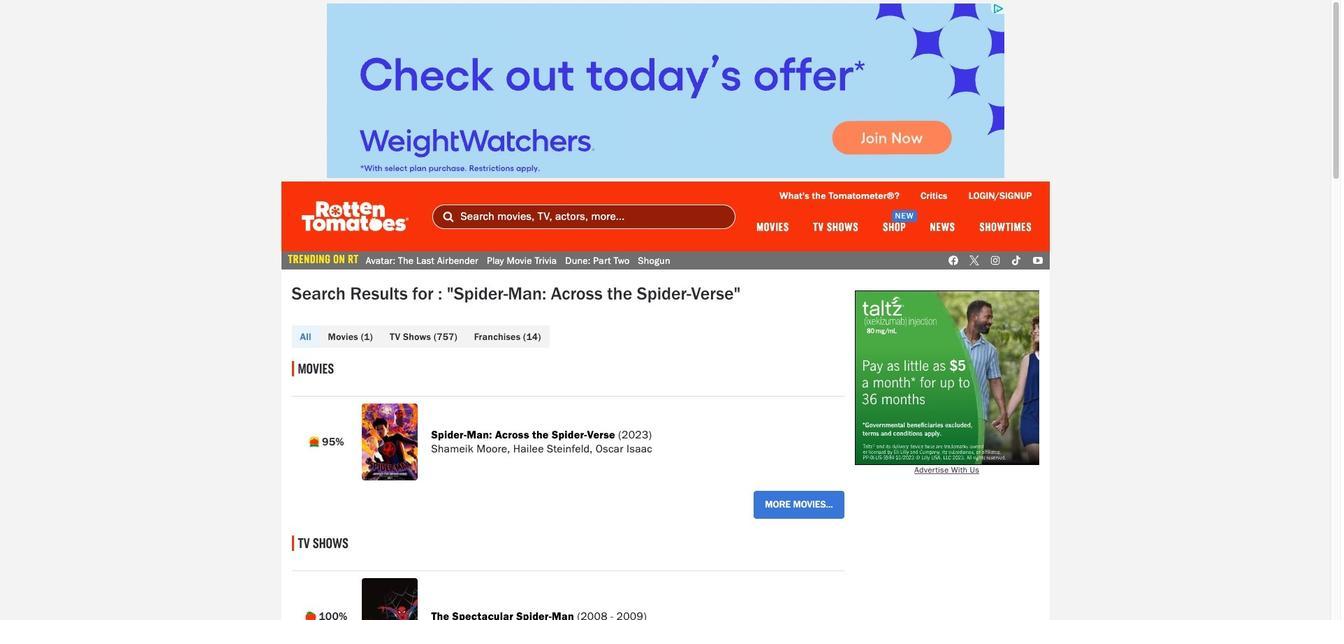 Task type: locate. For each thing, give the bounding box(es) containing it.
navigation bar element
[[281, 182, 1050, 251]]



